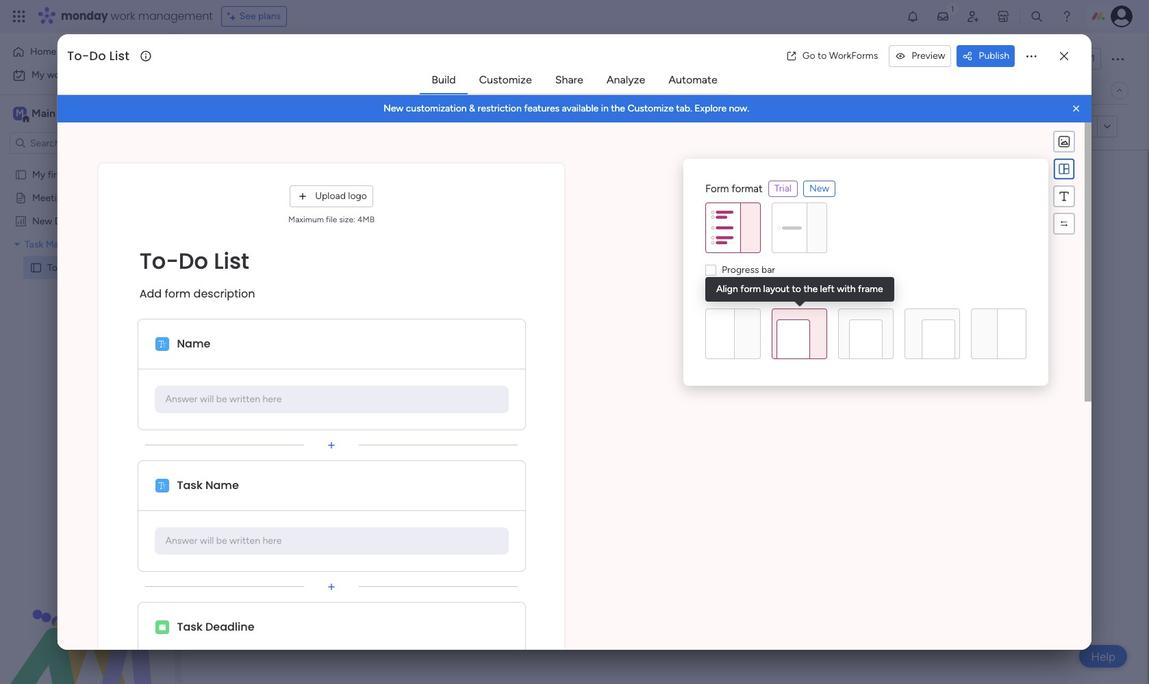 Task type: locate. For each thing, give the bounding box(es) containing it.
list box
[[0, 160, 175, 464]]

form up background color and image selector
[[1054, 121, 1075, 132]]

task for task name
[[177, 478, 202, 494]]

new
[[383, 103, 403, 114], [809, 183, 829, 194], [32, 215, 52, 227]]

1 vertical spatial be
[[216, 535, 227, 547]]

2 public board image from the top
[[14, 191, 27, 204]]

0 vertical spatial will
[[200, 394, 214, 405]]

1 vertical spatial add new question image
[[325, 580, 338, 594]]

powered
[[275, 120, 318, 133]]

be for name
[[216, 394, 227, 405]]

building
[[642, 263, 708, 286]]

menu image
[[1058, 163, 1071, 176]]

new inside list box
[[32, 215, 52, 227]]

component__icon image for task name
[[155, 479, 169, 493]]

2 answer from the top
[[165, 535, 197, 547]]

0 horizontal spatial main
[[31, 107, 56, 120]]

new for new
[[809, 183, 829, 194]]

build up customization
[[432, 73, 456, 86]]

workspace
[[58, 107, 112, 120]]

edit
[[213, 121, 230, 132]]

by right the start
[[618, 263, 638, 286]]

written
[[229, 394, 260, 405], [229, 535, 260, 547]]

my inside list box
[[32, 168, 45, 180]]

go to workforms button
[[780, 45, 883, 67]]

answer will be written here
[[165, 394, 282, 405], [165, 535, 282, 547]]

&
[[469, 103, 475, 114]]

align
[[716, 283, 738, 295]]

1 vertical spatial answer
[[165, 535, 197, 547]]

0 vertical spatial answer
[[165, 394, 197, 405]]

link
[[1077, 121, 1091, 132]]

work
[[111, 8, 135, 24], [47, 69, 68, 81]]

customize up restriction
[[479, 73, 532, 86]]

answer will be written here for task
[[165, 535, 282, 547]]

written for task
[[229, 535, 260, 547]]

edit form button
[[207, 116, 258, 138]]

1 vertical spatial to
[[792, 283, 801, 295]]

form
[[295, 84, 317, 96], [705, 183, 729, 195], [705, 289, 729, 302]]

caret down image
[[14, 239, 20, 249]]

1 here from the top
[[263, 394, 282, 405]]

new inside banner banner
[[383, 103, 403, 114]]

2 vertical spatial new
[[32, 215, 52, 227]]

1 written from the top
[[229, 394, 260, 405]]

form for form format
[[705, 183, 729, 195]]

be for task
[[216, 535, 227, 547]]

be
[[216, 394, 227, 405], [216, 535, 227, 547]]

work right monday
[[111, 8, 135, 24]]

1 vertical spatial form
[[705, 183, 729, 195]]

main
[[229, 84, 249, 96], [31, 107, 56, 120]]

0 vertical spatial form
[[295, 84, 317, 96]]

1 vertical spatial task
[[177, 478, 202, 494]]

to- inside form form
[[139, 245, 179, 276]]

my work
[[31, 69, 68, 81]]

background color and image selector image
[[1057, 135, 1071, 149]]

add new question image up drag to reorder the question image
[[325, 580, 338, 594]]

component__icon image down add
[[155, 337, 169, 351]]

my inside option
[[31, 69, 45, 81]]

2 component__icon image from the top
[[155, 479, 169, 493]]

automate link
[[657, 68, 728, 92]]

0 vertical spatial be
[[216, 394, 227, 405]]

component__icon image left task name
[[155, 479, 169, 493]]

0 vertical spatial work
[[111, 8, 135, 24]]

main table button
[[207, 79, 284, 101]]

1 horizontal spatial build
[[639, 316, 664, 329]]

form down building
[[666, 316, 690, 329]]

0 vertical spatial main
[[229, 84, 249, 96]]

form for edit form
[[232, 121, 253, 132]]

activity button
[[963, 48, 1028, 70]]

main inside button
[[229, 84, 249, 96]]

workspace image
[[13, 106, 27, 121]]

0 vertical spatial to
[[818, 50, 827, 62]]

customization tools toolbar
[[1053, 131, 1075, 235]]

work for my
[[47, 69, 68, 81]]

restriction
[[478, 103, 522, 114]]

to- inside 'field'
[[67, 47, 89, 64]]

automate inside button
[[1046, 84, 1089, 96]]

0 vertical spatial by
[[321, 120, 333, 133]]

0 vertical spatial build
[[432, 73, 456, 86]]

2 answer will be written here from the top
[[165, 535, 282, 547]]

add new question image up drag to reorder the question icon
[[325, 439, 338, 452]]

do
[[246, 43, 275, 74], [89, 47, 106, 64], [179, 245, 208, 276], [61, 262, 74, 273]]

new dashboard
[[32, 215, 101, 227]]

the right in
[[611, 103, 625, 114]]

new up workforms logo
[[383, 103, 403, 114]]

task management system
[[25, 238, 137, 250]]

layout
[[763, 283, 790, 295]]

form
[[1054, 121, 1075, 132], [232, 121, 253, 132], [753, 263, 791, 286], [740, 283, 761, 295], [165, 286, 191, 302], [666, 316, 690, 329]]

full right image
[[971, 309, 1026, 359]]

2 here from the top
[[263, 535, 282, 547]]

meeting
[[32, 192, 68, 203]]

1
[[1091, 53, 1095, 64]]

close image
[[1070, 102, 1083, 116]]

form alignment
[[705, 289, 777, 302]]

1 add new question image from the top
[[325, 439, 338, 452]]

preview button
[[889, 45, 951, 67]]

1 vertical spatial here
[[263, 535, 282, 547]]

2 vertical spatial form
[[705, 289, 729, 302]]

1 vertical spatial will
[[200, 535, 214, 547]]

classic image
[[705, 203, 761, 253]]

will
[[200, 394, 214, 405], [200, 535, 214, 547]]

0 vertical spatial answer will be written here
[[165, 394, 282, 405]]

to right the layout at the top of page
[[792, 283, 801, 295]]

1 vertical spatial my
[[32, 168, 45, 180]]

1 horizontal spatial new
[[383, 103, 403, 114]]

form for align form layout to the left with frame
[[740, 283, 761, 295]]

customize
[[479, 73, 532, 86], [627, 103, 674, 114]]

1 component__icon image from the top
[[155, 337, 169, 351]]

publish button
[[957, 45, 1015, 67]]

integrate button
[[883, 76, 1016, 105]]

to-do list inside 'field'
[[67, 47, 129, 64]]

by right powered
[[321, 120, 333, 133]]

list inside form form
[[214, 245, 249, 276]]

2 vertical spatial component__icon image
[[155, 621, 169, 634]]

form down progress bar
[[740, 283, 761, 295]]

list
[[280, 43, 314, 74], [109, 47, 129, 64], [214, 245, 249, 276], [76, 262, 91, 273]]

build link
[[421, 68, 467, 92]]

1 vertical spatial main
[[31, 107, 56, 120]]

0 vertical spatial written
[[229, 394, 260, 405]]

0 vertical spatial add new question image
[[325, 439, 338, 452]]

lottie animation element
[[0, 546, 175, 685]]

do inside list box
[[61, 262, 74, 273]]

to-
[[208, 43, 246, 74], [67, 47, 89, 64], [139, 245, 179, 276], [47, 262, 62, 273]]

form left "add view" icon
[[295, 84, 317, 96]]

by
[[321, 120, 333, 133], [618, 263, 638, 286]]

public board image up public dashboard image
[[14, 191, 27, 204]]

invite / 1
[[1059, 53, 1095, 64]]

0 horizontal spatial work
[[47, 69, 68, 81]]

2 horizontal spatial new
[[809, 183, 829, 194]]

1 vertical spatial by
[[618, 263, 638, 286]]

0 vertical spatial here
[[263, 394, 282, 405]]

maximum file size: 4mb
[[288, 215, 374, 224]]

0 vertical spatial name
[[177, 336, 210, 352]]

build
[[432, 73, 456, 86], [639, 316, 664, 329]]

build inside button
[[639, 316, 664, 329]]

automate
[[668, 73, 717, 86], [1046, 84, 1089, 96]]

Search in workspace field
[[29, 135, 114, 151]]

1 horizontal spatial to
[[818, 50, 827, 62]]

workspace selection element
[[13, 105, 114, 123]]

add new question image
[[325, 439, 338, 452], [325, 580, 338, 594]]

1 vertical spatial build
[[639, 316, 664, 329]]

form for form alignment
[[705, 289, 729, 302]]

see plans
[[239, 10, 281, 22]]

1 be from the top
[[216, 394, 227, 405]]

0 vertical spatial task
[[25, 238, 43, 250]]

to right go
[[818, 50, 827, 62]]

task for task management system
[[25, 238, 43, 250]]

more actions image
[[1024, 49, 1038, 63]]

1 vertical spatial written
[[229, 535, 260, 547]]

1 answer from the top
[[165, 394, 197, 405]]

1 vertical spatial the
[[803, 283, 818, 295]]

1 horizontal spatial automate
[[1046, 84, 1089, 96]]

name
[[177, 336, 210, 352], [205, 478, 239, 494]]

option
[[0, 162, 175, 165]]

0 horizontal spatial to
[[792, 283, 801, 295]]

1 vertical spatial work
[[47, 69, 68, 81]]

automate up the close image
[[1046, 84, 1089, 96]]

1 horizontal spatial customize
[[627, 103, 674, 114]]

progress bar
[[722, 264, 775, 276]]

invite members image
[[966, 10, 980, 23]]

form up alignment
[[753, 263, 791, 286]]

build down let's start by building your form
[[639, 316, 664, 329]]

main right workspace icon
[[31, 107, 56, 120]]

new for new dashboard
[[32, 215, 52, 227]]

work inside option
[[47, 69, 68, 81]]

see plans button
[[221, 6, 287, 27]]

form inside form button
[[295, 84, 317, 96]]

maximum
[[288, 215, 324, 224]]

2 be from the top
[[216, 535, 227, 547]]

meeting notes
[[32, 192, 96, 203]]

0 horizontal spatial build
[[432, 73, 456, 86]]

form inside form
[[165, 286, 191, 302]]

2 written from the top
[[229, 535, 260, 547]]

task for task deadline
[[177, 620, 202, 635]]

form down your
[[705, 289, 729, 302]]

public board image for meeting notes
[[14, 191, 27, 204]]

main inside workspace selection "element"
[[31, 107, 56, 120]]

0 horizontal spatial new
[[32, 215, 52, 227]]

2 vertical spatial task
[[177, 620, 202, 635]]

help button
[[1079, 646, 1127, 668]]

component__icon image left 'task deadline'
[[155, 621, 169, 634]]

your
[[712, 263, 748, 286]]

my
[[31, 69, 45, 81], [32, 168, 45, 180]]

new right trial
[[809, 183, 829, 194]]

component__icon image for task deadline
[[155, 621, 169, 634]]

management
[[46, 238, 102, 250]]

answer for name
[[165, 394, 197, 405]]

1 horizontal spatial main
[[229, 84, 249, 96]]

new customization & restriction features available in the customize tab. explore now.
[[383, 103, 749, 114]]

here for task
[[263, 535, 282, 547]]

monday
[[61, 8, 108, 24]]

main left table
[[229, 84, 249, 96]]

my work option
[[8, 64, 166, 86]]

0 vertical spatial the
[[611, 103, 625, 114]]

help
[[1091, 650, 1115, 664]]

do inside form form
[[179, 245, 208, 276]]

monday marketplace image
[[996, 10, 1010, 23]]

to
[[818, 50, 827, 62], [792, 283, 801, 295]]

the
[[611, 103, 625, 114], [803, 283, 818, 295]]

1 horizontal spatial the
[[803, 283, 818, 295]]

2 add new question image from the top
[[325, 580, 338, 594]]

explore
[[694, 103, 726, 114]]

component__icon image
[[155, 337, 169, 351], [155, 479, 169, 493], [155, 621, 169, 634]]

0 vertical spatial component__icon image
[[155, 337, 169, 351]]

1 will from the top
[[200, 394, 214, 405]]

work for monday
[[111, 8, 135, 24]]

add view image
[[335, 85, 341, 96]]

2 will from the top
[[200, 535, 214, 547]]

0 vertical spatial new
[[383, 103, 403, 114]]

public board image
[[14, 168, 27, 181], [14, 191, 27, 204]]

with
[[837, 283, 856, 295]]

list inside list box
[[76, 262, 91, 273]]

the left left
[[803, 283, 818, 295]]

description
[[193, 286, 255, 302]]

1 vertical spatial customize
[[627, 103, 674, 114]]

0 vertical spatial public board image
[[14, 168, 27, 181]]

1 vertical spatial public board image
[[14, 191, 27, 204]]

0 horizontal spatial by
[[321, 120, 333, 133]]

right image
[[905, 309, 960, 359]]

written for name
[[229, 394, 260, 405]]

the inside banner banner
[[611, 103, 625, 114]]

edit form
[[213, 121, 253, 132]]

frame
[[858, 283, 883, 295]]

0 horizontal spatial customize
[[479, 73, 532, 86]]

1 horizontal spatial work
[[111, 8, 135, 24]]

1 public board image from the top
[[14, 168, 27, 181]]

1 vertical spatial name
[[205, 478, 239, 494]]

main table
[[229, 84, 274, 96]]

0 horizontal spatial automate
[[668, 73, 717, 86]]

my left first
[[32, 168, 45, 180]]

form left "format"
[[705, 183, 729, 195]]

notifications image
[[906, 10, 920, 23]]

new right public dashboard image
[[32, 215, 52, 227]]

0 horizontal spatial the
[[611, 103, 625, 114]]

1 vertical spatial new
[[809, 183, 829, 194]]

1 vertical spatial component__icon image
[[155, 479, 169, 493]]

work down home
[[47, 69, 68, 81]]

answer for task
[[165, 535, 197, 547]]

form right edit
[[232, 121, 253, 132]]

customize left tab.
[[627, 103, 674, 114]]

form right add
[[165, 286, 191, 302]]

task inside list box
[[25, 238, 43, 250]]

public board image
[[29, 261, 42, 274]]

0 vertical spatial my
[[31, 69, 45, 81]]

customize inside banner banner
[[627, 103, 674, 114]]

1 answer will be written here from the top
[[165, 394, 282, 405]]

automate up tab.
[[668, 73, 717, 86]]

here
[[263, 394, 282, 405], [263, 535, 282, 547]]

public board image left first
[[14, 168, 27, 181]]

3 component__icon image from the top
[[155, 621, 169, 634]]

will for name
[[200, 394, 214, 405]]

1 vertical spatial answer will be written here
[[165, 535, 282, 547]]

my down home
[[31, 69, 45, 81]]

tab list
[[420, 67, 729, 94]]

task deadline
[[177, 620, 254, 635]]



Task type: describe. For each thing, give the bounding box(es) containing it.
list box containing my first board
[[0, 160, 175, 464]]

home
[[30, 46, 56, 58]]

do inside 'field'
[[89, 47, 106, 64]]

lottie animation image
[[0, 546, 175, 685]]

1 horizontal spatial by
[[618, 263, 638, 286]]

to- inside list box
[[47, 262, 62, 273]]

powered by
[[275, 120, 333, 133]]

form format
[[705, 183, 763, 195]]

workforms
[[829, 50, 878, 62]]

build for build
[[432, 73, 456, 86]]

menu image
[[1057, 190, 1071, 203]]

form form
[[57, 123, 1092, 685]]

my for my work
[[31, 69, 45, 81]]

deadline
[[205, 620, 254, 635]]

public dashboard image
[[14, 214, 27, 227]]

trial
[[774, 183, 792, 194]]

list inside 'field'
[[109, 47, 129, 64]]

share
[[555, 73, 583, 86]]

align form layout to the left with frame
[[716, 283, 883, 295]]

customize link
[[468, 68, 543, 92]]

full left image
[[705, 309, 761, 359]]

add
[[139, 286, 162, 302]]

customization
[[406, 103, 467, 114]]

copy
[[1029, 121, 1052, 132]]

1 image
[[946, 1, 959, 16]]

format
[[732, 183, 763, 195]]

available
[[562, 103, 599, 114]]

m
[[16, 108, 24, 119]]

form for add form description
[[165, 286, 191, 302]]

features
[[524, 103, 559, 114]]

left image
[[772, 309, 827, 359]]

now.
[[729, 103, 749, 114]]

tab list containing build
[[420, 67, 729, 94]]

add new question image for task
[[325, 580, 338, 594]]

workforms logo image
[[338, 116, 415, 138]]

upload logo
[[315, 190, 367, 202]]

management
[[138, 8, 213, 24]]

my for my first board
[[32, 168, 45, 180]]

collapse board header image
[[1114, 85, 1125, 96]]

help image
[[1060, 10, 1074, 23]]

analyze link
[[596, 68, 656, 92]]

home option
[[8, 41, 166, 63]]

upload
[[315, 190, 346, 202]]

form for build form
[[666, 316, 690, 329]]

monday work management
[[61, 8, 213, 24]]

center image
[[838, 309, 894, 359]]

main workspace
[[31, 107, 112, 120]]

kendall parks image
[[1111, 5, 1133, 27]]

drag to reorder the question image
[[325, 465, 338, 479]]

invite / 1 button
[[1033, 48, 1101, 70]]

will for task
[[200, 535, 214, 547]]

one by one image
[[772, 203, 827, 253]]

/
[[1085, 53, 1089, 64]]

in
[[601, 103, 609, 114]]

publish
[[979, 50, 1009, 62]]

go
[[802, 50, 815, 62]]

0 vertical spatial customize
[[479, 73, 532, 86]]

upload logo button
[[290, 186, 373, 207]]

to inside button
[[818, 50, 827, 62]]

home link
[[8, 41, 166, 63]]

main for main workspace
[[31, 107, 56, 120]]

banner banner
[[57, 95, 1092, 123]]

alignment
[[732, 289, 777, 302]]

select product image
[[12, 10, 26, 23]]

share link
[[544, 68, 594, 92]]

logo
[[348, 190, 367, 202]]

tab.
[[676, 103, 692, 114]]

4mb
[[357, 215, 374, 224]]

new for new customization & restriction features available in the customize tab. explore now.
[[383, 103, 403, 114]]

bar
[[761, 264, 775, 276]]

to-do list inside list box
[[47, 262, 91, 273]]

preview
[[912, 50, 945, 62]]

add form description
[[139, 286, 255, 302]]

copy form link
[[1029, 121, 1091, 132]]

plans
[[258, 10, 281, 22]]

let's start by building your form
[[538, 263, 791, 286]]

name inside name button
[[177, 336, 210, 352]]

copy form link button
[[1004, 116, 1097, 138]]

go to workforms
[[802, 50, 878, 62]]

see
[[239, 10, 256, 22]]

answer will be written here for name
[[165, 394, 282, 405]]

drag to reorder the question image
[[325, 607, 338, 621]]

to-do list inside form form
[[139, 245, 249, 276]]

dashboard
[[55, 215, 101, 227]]

size:
[[339, 215, 355, 224]]

left
[[820, 283, 835, 295]]

invite
[[1059, 53, 1082, 64]]

notes
[[70, 192, 96, 203]]

table
[[252, 84, 274, 96]]

board
[[67, 168, 92, 180]]

search everything image
[[1030, 10, 1044, 23]]

update feed image
[[936, 10, 950, 23]]

automate button
[[1021, 79, 1094, 101]]

build for build form
[[639, 316, 664, 329]]

integrate
[[907, 84, 946, 96]]

first
[[48, 168, 65, 180]]

add new question image for name
[[325, 439, 338, 452]]

activity
[[968, 53, 1002, 64]]

main for main table
[[229, 84, 249, 96]]

task name
[[177, 478, 239, 494]]

public board image for my first board
[[14, 168, 27, 181]]

my first board
[[32, 168, 92, 180]]

let's
[[538, 263, 572, 286]]

form for form
[[295, 84, 317, 96]]

name button
[[175, 333, 508, 355]]

analyze
[[607, 73, 645, 86]]

form button
[[284, 79, 327, 101]]

start
[[576, 263, 613, 286]]

form for copy form link
[[1054, 121, 1075, 132]]

here for name
[[263, 394, 282, 405]]

To-Do List field
[[64, 47, 138, 65]]

build form button
[[628, 309, 701, 337]]



Task type: vqa. For each thing, say whether or not it's contained in the screenshot.
size:
yes



